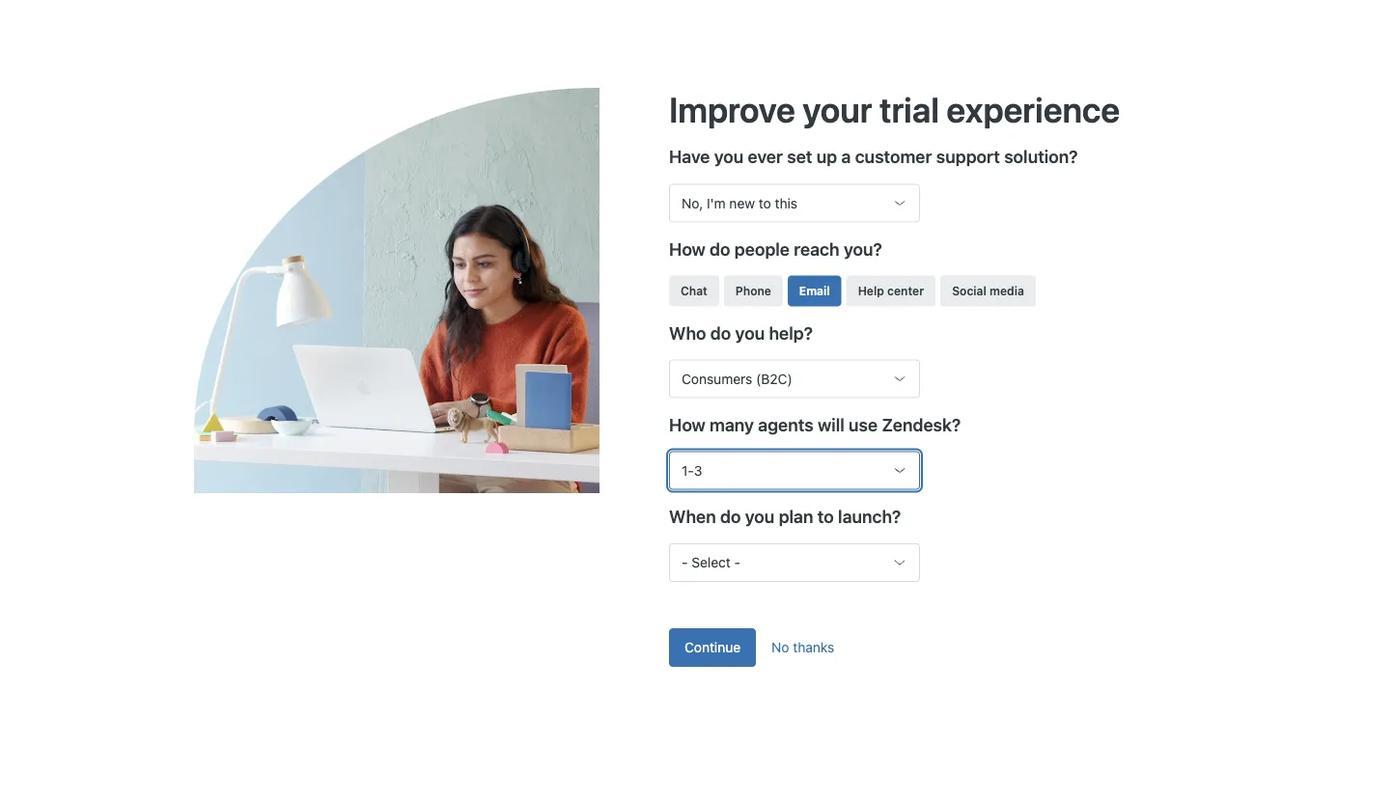 Task type: locate. For each thing, give the bounding box(es) containing it.
- right the select
[[735, 555, 741, 571]]

consumers
[[682, 371, 753, 387]]

no thanks
[[772, 640, 835, 656]]

social
[[952, 284, 987, 298]]

no, i'm new to this
[[682, 195, 798, 211]]

your
[[803, 89, 873, 130]]

have you ever set up a customer support solution?
[[669, 146, 1078, 167]]

support
[[937, 146, 1000, 167]]

you
[[714, 146, 744, 167], [736, 323, 765, 343], [745, 506, 775, 527]]

you left ever
[[714, 146, 744, 167]]

how many agents will use zendesk?
[[669, 414, 961, 435]]

-
[[682, 555, 688, 571], [735, 555, 741, 571]]

how
[[669, 238, 706, 259], [669, 414, 706, 435]]

chat
[[681, 284, 708, 298]]

do left people
[[710, 238, 731, 259]]

how for how many agents will use zendesk?
[[669, 414, 706, 435]]

2 vertical spatial you
[[745, 506, 775, 527]]

consumers (b2c)
[[682, 371, 793, 387]]

1 horizontal spatial to
[[818, 506, 834, 527]]

agents
[[758, 414, 814, 435]]

you left plan
[[745, 506, 775, 527]]

launch?
[[838, 506, 901, 527]]

0 vertical spatial to
[[759, 195, 771, 211]]

0 horizontal spatial -
[[682, 555, 688, 571]]

improve
[[669, 89, 796, 130]]

do right when
[[720, 506, 741, 527]]

1 vertical spatial how
[[669, 414, 706, 435]]

1 how from the top
[[669, 238, 706, 259]]

to right plan
[[818, 506, 834, 527]]

many
[[710, 414, 754, 435]]

1 vertical spatial you
[[736, 323, 765, 343]]

do for when
[[720, 506, 741, 527]]

how up chat button
[[669, 238, 706, 259]]

reach
[[794, 238, 840, 259]]

i'm
[[707, 195, 726, 211]]

help?
[[769, 323, 813, 343]]

1 vertical spatial do
[[711, 323, 731, 343]]

continue button
[[669, 629, 756, 667]]

to left this
[[759, 195, 771, 211]]

2 vertical spatial do
[[720, 506, 741, 527]]

have
[[669, 146, 710, 167]]

how for how do people reach you?
[[669, 238, 706, 259]]

to inside popup button
[[759, 195, 771, 211]]

do
[[710, 238, 731, 259], [711, 323, 731, 343], [720, 506, 741, 527]]

social media button
[[941, 276, 1036, 307]]

how left many
[[669, 414, 706, 435]]

2 - from the left
[[735, 555, 741, 571]]

email
[[800, 284, 830, 298]]

0 horizontal spatial to
[[759, 195, 771, 211]]

do right who
[[711, 323, 731, 343]]

people
[[735, 238, 790, 259]]

you left help?
[[736, 323, 765, 343]]

2 how from the top
[[669, 414, 706, 435]]

- left the select
[[682, 555, 688, 571]]

0 vertical spatial do
[[710, 238, 731, 259]]

1-3
[[682, 463, 703, 479]]

no thanks button
[[756, 629, 850, 667]]

1 horizontal spatial -
[[735, 555, 741, 571]]

continue
[[685, 640, 741, 656]]

will
[[818, 414, 845, 435]]

select
[[692, 555, 731, 571]]

center
[[888, 284, 924, 298]]

- select - button
[[669, 544, 920, 582]]

to
[[759, 195, 771, 211], [818, 506, 834, 527]]

0 vertical spatial how
[[669, 238, 706, 259]]



Task type: describe. For each thing, give the bounding box(es) containing it.
3
[[694, 463, 703, 479]]

1 vertical spatial to
[[818, 506, 834, 527]]

how do people reach you?
[[669, 238, 882, 259]]

zendesk?
[[882, 414, 961, 435]]

help center
[[858, 284, 924, 298]]

up
[[817, 146, 838, 167]]

1 - from the left
[[682, 555, 688, 571]]

customer
[[855, 146, 932, 167]]

chat button
[[669, 276, 719, 307]]

when do you plan to launch?
[[669, 506, 901, 527]]

use
[[849, 414, 878, 435]]

trial
[[880, 89, 940, 130]]

consumers (b2c) button
[[669, 360, 920, 398]]

set
[[787, 146, 813, 167]]

you for who
[[736, 323, 765, 343]]

plan
[[779, 506, 814, 527]]

this
[[775, 195, 798, 211]]

phone
[[736, 284, 772, 298]]

no,
[[682, 195, 703, 211]]

experience
[[947, 89, 1120, 130]]

0 vertical spatial you
[[714, 146, 744, 167]]

email button
[[788, 276, 842, 307]]

1-3 button
[[669, 452, 920, 490]]

a
[[842, 146, 851, 167]]

media
[[990, 284, 1025, 298]]

improve your trial experience
[[669, 89, 1120, 130]]

who
[[669, 323, 706, 343]]

phone button
[[724, 276, 783, 307]]

no, i'm new to this button
[[669, 184, 920, 222]]

you for when
[[745, 506, 775, 527]]

you?
[[844, 238, 882, 259]]

no
[[772, 640, 790, 656]]

do for who
[[711, 323, 731, 343]]

(b2c)
[[756, 371, 793, 387]]

who do you help?
[[669, 323, 813, 343]]

social media
[[952, 284, 1025, 298]]

customer service agent wearing a headset and sitting at a desk as balloons float through the air in celebration. image
[[194, 88, 669, 494]]

thanks
[[793, 640, 835, 656]]

do for how
[[710, 238, 731, 259]]

ever
[[748, 146, 783, 167]]

new
[[730, 195, 755, 211]]

when
[[669, 506, 716, 527]]

- select -
[[682, 555, 741, 571]]

solution?
[[1005, 146, 1078, 167]]

help center button
[[847, 276, 936, 307]]

1-
[[682, 463, 694, 479]]

help
[[858, 284, 885, 298]]



Task type: vqa. For each thing, say whether or not it's contained in the screenshot.
the left to
yes



